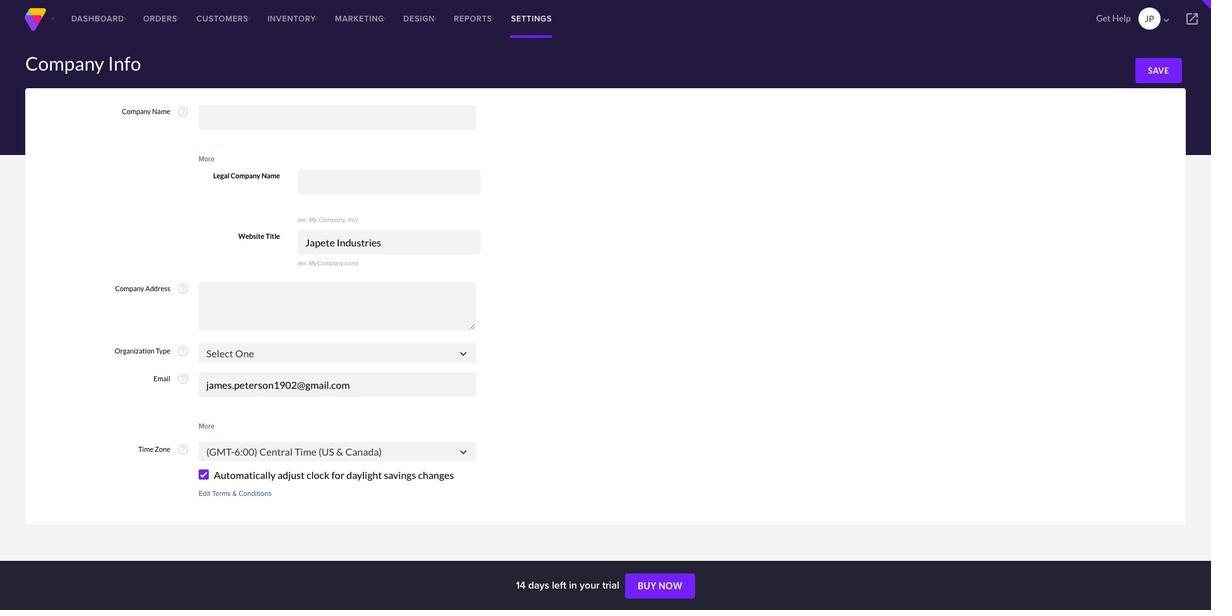 Task type: locate. For each thing, give the bounding box(es) containing it.
2 more link from the top
[[199, 422, 215, 432]]

marketing
[[335, 13, 385, 25]]

legal company name
[[213, 172, 280, 180]]

1 horizontal spatial name
[[262, 172, 280, 180]]

1 (ex: from the top
[[298, 215, 307, 225]]

1 vertical spatial more link
[[199, 422, 215, 432]]

orders
[[143, 13, 178, 25]]

help
[[1113, 13, 1132, 23]]

company name help_outline
[[122, 105, 189, 118]]

company
[[25, 52, 104, 74], [122, 107, 151, 116], [231, 172, 260, 180], [115, 285, 144, 293]]

email
[[154, 375, 170, 383]]

company,
[[319, 215, 347, 225]]

more up automatically
[[199, 422, 215, 432]]

more link for help_outline
[[199, 422, 215, 432]]

more link up automatically
[[199, 422, 215, 432]]

1 more link from the top
[[199, 154, 215, 164]]

more
[[199, 154, 215, 164], [199, 422, 215, 432]]

company inside company name help_outline
[[122, 107, 151, 116]]

more link
[[199, 154, 215, 164], [199, 422, 215, 432]]

savings
[[384, 470, 416, 482]]

company down info
[[122, 107, 151, 116]]

more for name
[[199, 154, 215, 164]]

1 vertical spatial more
[[199, 422, 215, 432]]

more up legal
[[199, 154, 215, 164]]

automatically
[[214, 470, 276, 482]]

None text field
[[298, 230, 481, 255], [199, 283, 477, 331], [298, 230, 481, 255], [199, 283, 477, 331]]

0 vertical spatial 
[[457, 348, 470, 361]]

0 vertical spatial more
[[199, 154, 215, 164]]

company down the dashboard link
[[25, 52, 104, 74]]

automatically adjust clock for daylight savings changes
[[214, 470, 454, 482]]

2  from the top
[[457, 446, 470, 460]]

buy now
[[638, 581, 683, 592]]

website
[[239, 232, 265, 240]]

2 (ex: from the top
[[298, 259, 307, 268]]

 for time zone help_outline
[[457, 446, 470, 460]]

0 horizontal spatial name
[[152, 107, 170, 116]]

3 help_outline from the top
[[177, 345, 189, 358]]

jp
[[1146, 13, 1155, 24]]

info
[[108, 52, 141, 74]]

1 vertical spatial 
[[457, 446, 470, 460]]

0 vertical spatial (ex:
[[298, 215, 307, 225]]

company for company info
[[25, 52, 104, 74]]

time zone help_outline
[[138, 444, 189, 456]]

time
[[138, 446, 154, 454]]

(ex: my company, inc)
[[298, 215, 358, 225]]

edit terms & conditions
[[199, 489, 272, 499]]

1 more from the top
[[199, 154, 215, 164]]

inc)
[[348, 215, 358, 225]]

(ex: left my
[[298, 215, 307, 225]]

dashboard link
[[62, 0, 134, 38]]

buy
[[638, 581, 657, 592]]

in
[[569, 579, 577, 593]]

design
[[404, 13, 435, 25]]

for
[[332, 470, 345, 482]]


[[457, 348, 470, 361], [457, 446, 470, 460]]

1 help_outline from the top
[[177, 105, 189, 118]]

5 help_outline from the top
[[177, 444, 189, 456]]

2 more from the top
[[199, 422, 215, 432]]

daylight
[[347, 470, 382, 482]]

my
[[309, 215, 317, 225]]

trial
[[603, 579, 620, 593]]

2 help_outline from the top
[[177, 283, 189, 295]]

1 vertical spatial (ex:
[[298, 259, 307, 268]]

company inside the company address help_outline
[[115, 285, 144, 293]]

0 vertical spatial more link
[[199, 154, 215, 164]]

None text field
[[199, 105, 477, 130], [298, 170, 481, 194], [199, 344, 477, 364], [199, 373, 477, 398], [199, 442, 477, 462], [199, 105, 477, 130], [298, 170, 481, 194], [199, 344, 477, 364], [199, 373, 477, 398], [199, 442, 477, 462]]

(ex:
[[298, 215, 307, 225], [298, 259, 307, 268]]

title
[[266, 232, 280, 240]]

(ex: left the mycompany.com)
[[298, 259, 307, 268]]

zone
[[155, 446, 170, 454]]

now
[[659, 581, 683, 592]]

more link up legal
[[199, 154, 215, 164]]

1  from the top
[[457, 348, 470, 361]]

help_outline for company address help_outline
[[177, 283, 189, 295]]

help_outline
[[177, 105, 189, 118], [177, 283, 189, 295], [177, 345, 189, 358], [177, 373, 189, 386], [177, 444, 189, 456]]

name
[[152, 107, 170, 116], [262, 172, 280, 180]]

0 vertical spatial name
[[152, 107, 170, 116]]

company left address
[[115, 285, 144, 293]]

inventory
[[268, 13, 316, 25]]

website title
[[239, 232, 280, 240]]

company for company address help_outline
[[115, 285, 144, 293]]

get help
[[1097, 13, 1132, 23]]

left
[[552, 579, 567, 593]]

reports
[[454, 13, 493, 25]]

company for company name help_outline
[[122, 107, 151, 116]]

adjust
[[278, 470, 305, 482]]



Task type: vqa. For each thing, say whether or not it's contained in the screenshot.
text field
yes



Task type: describe. For each thing, give the bounding box(es) containing it.
1 vertical spatial name
[[262, 172, 280, 180]]

(ex: for (ex: my company, inc)
[[298, 215, 307, 225]]

days
[[529, 579, 550, 593]]

help_outline for company name help_outline
[[177, 105, 189, 118]]

save
[[1149, 66, 1170, 76]]

clock
[[307, 470, 330, 482]]


[[1161, 15, 1173, 26]]

buy now link
[[625, 574, 696, 600]]

organization type help_outline
[[115, 345, 189, 358]]

settings
[[511, 13, 552, 25]]

company address help_outline
[[115, 283, 189, 295]]

changes
[[418, 470, 454, 482]]

edit
[[199, 489, 211, 499]]

company right legal
[[231, 172, 260, 180]]

more link for name
[[199, 154, 215, 164]]

4 help_outline from the top
[[177, 373, 189, 386]]

edit terms & conditions link
[[199, 489, 272, 499]]

 link
[[1174, 0, 1212, 38]]

company info
[[25, 52, 141, 74]]

organization
[[115, 347, 155, 355]]

name inside company name help_outline
[[152, 107, 170, 116]]

&
[[233, 489, 237, 499]]

get
[[1097, 13, 1111, 23]]

(ex: for (ex: mycompany.com)
[[298, 259, 307, 268]]

14 days left in your trial
[[516, 579, 622, 593]]

help_outline for time zone help_outline
[[177, 444, 189, 456]]

more for help_outline
[[199, 422, 215, 432]]

type
[[156, 347, 170, 355]]

legal
[[213, 172, 230, 180]]

terms
[[212, 489, 231, 499]]

mycompany.com)
[[309, 259, 358, 268]]

address
[[145, 285, 170, 293]]

dashboard
[[71, 13, 124, 25]]

your
[[580, 579, 600, 593]]

customers
[[196, 13, 249, 25]]

 for organization type help_outline
[[457, 348, 470, 361]]

save link
[[1136, 58, 1183, 83]]

conditions
[[239, 489, 272, 499]]


[[1185, 11, 1201, 27]]

email help_outline
[[154, 373, 189, 386]]

14
[[516, 579, 526, 593]]

(ex: mycompany.com)
[[298, 259, 358, 268]]

help_outline for organization type help_outline
[[177, 345, 189, 358]]



